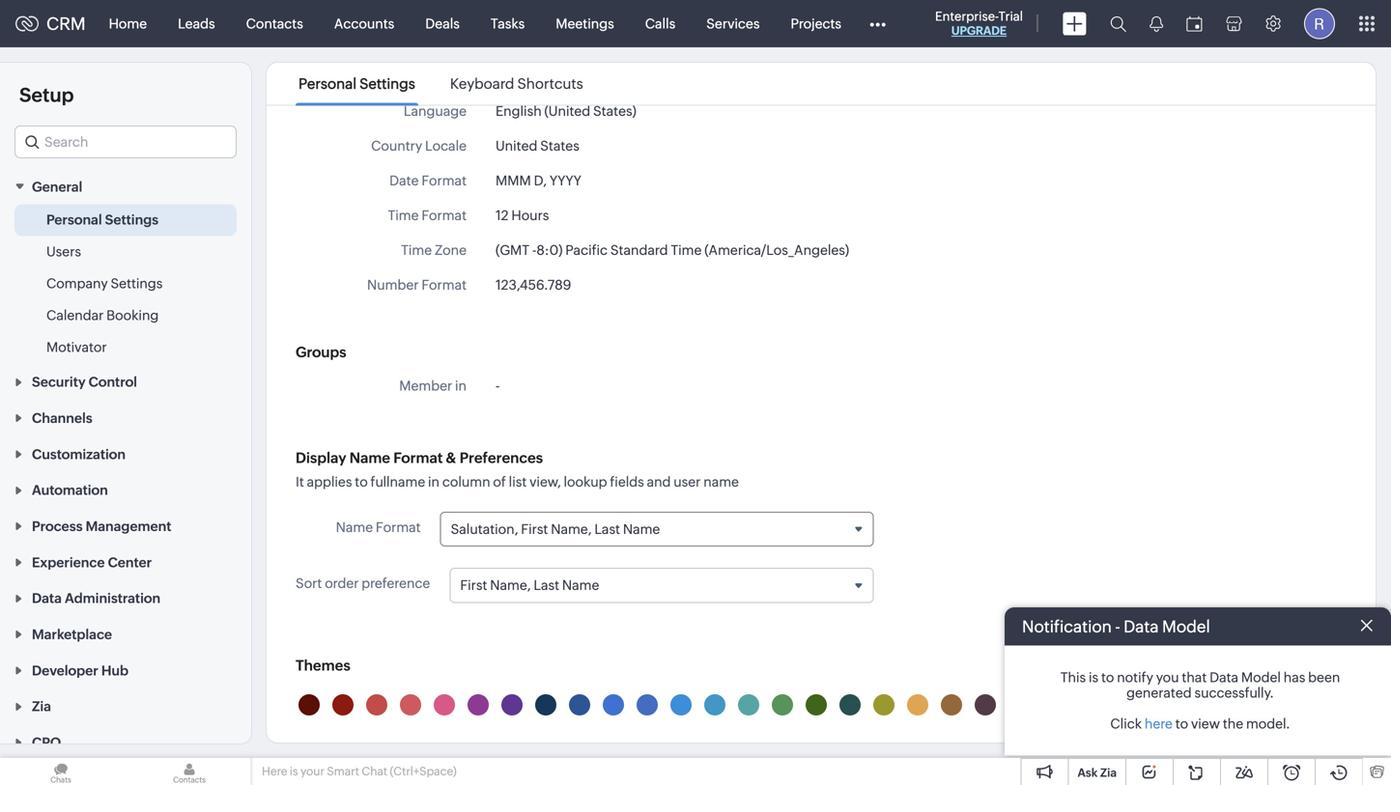 Task type: locate. For each thing, give the bounding box(es) containing it.
1 vertical spatial settings
[[105, 212, 158, 227]]

name, down the salutation,
[[490, 578, 531, 593]]

locale
[[425, 138, 467, 154]]

personal settings link inside the general region
[[46, 210, 158, 229]]

cpq
[[32, 735, 61, 751]]

time left the zone
[[401, 243, 432, 258]]

0 horizontal spatial personal
[[46, 212, 102, 227]]

format up 'fullname'
[[394, 450, 443, 467]]

last
[[595, 522, 620, 537], [534, 578, 559, 593]]

sort
[[296, 576, 322, 591]]

that
[[1182, 670, 1207, 686]]

time
[[388, 208, 419, 223], [401, 243, 432, 258], [671, 243, 702, 258]]

personal settings down general dropdown button
[[46, 212, 158, 227]]

- right member in at the left
[[496, 378, 500, 394]]

- right notification
[[1115, 617, 1120, 636]]

chat
[[362, 765, 388, 778]]

2 horizontal spatial -
[[1115, 617, 1120, 636]]

0 vertical spatial -
[[532, 243, 537, 258]]

personal settings link down general dropdown button
[[46, 210, 158, 229]]

column
[[442, 474, 490, 490]]

1 horizontal spatial model
[[1241, 670, 1281, 686]]

zia right ask
[[1100, 767, 1117, 780]]

1 horizontal spatial personal
[[299, 75, 357, 92]]

zone
[[435, 243, 467, 258]]

0 horizontal spatial is
[[290, 765, 298, 778]]

0 horizontal spatial to
[[355, 474, 368, 490]]

1 horizontal spatial data
[[1124, 617, 1159, 636]]

2 vertical spatial to
[[1176, 716, 1189, 732]]

personal down accounts link
[[299, 75, 357, 92]]

model.
[[1246, 716, 1290, 732]]

click
[[1111, 716, 1142, 732]]

here
[[262, 765, 287, 778]]

contacts image
[[129, 758, 250, 786]]

fields
[[610, 474, 644, 490]]

1 vertical spatial personal
[[46, 212, 102, 227]]

to inside this is to notify you that data model has been generated successfully.
[[1101, 670, 1114, 686]]

to right applies
[[355, 474, 368, 490]]

create menu image
[[1063, 12, 1087, 35]]

here is your smart chat (ctrl+space)
[[262, 765, 457, 778]]

first down the salutation,
[[460, 578, 487, 593]]

country
[[371, 138, 422, 154]]

enterprise-trial upgrade
[[935, 9, 1023, 37]]

model left has
[[1241, 670, 1281, 686]]

is for this
[[1089, 670, 1099, 686]]

name
[[350, 450, 390, 467], [336, 520, 373, 535], [623, 522, 660, 537], [562, 578, 599, 593]]

data up notify
[[1124, 617, 1159, 636]]

calendar booking
[[46, 308, 159, 323]]

settings up booking
[[111, 276, 163, 291]]

contacts
[[246, 16, 303, 31]]

is
[[1089, 670, 1099, 686], [290, 765, 298, 778]]

name down salutation, first name, last name
[[562, 578, 599, 593]]

is right this
[[1089, 670, 1099, 686]]

0 vertical spatial zia
[[32, 699, 51, 715]]

data down "experience"
[[32, 591, 62, 606]]

accounts
[[334, 16, 394, 31]]

united
[[496, 138, 538, 154]]

1 horizontal spatial to
[[1101, 670, 1114, 686]]

(america/los_angeles)
[[705, 243, 849, 258]]

in right 'member'
[[455, 378, 467, 394]]

is inside this is to notify you that data model has been generated successfully.
[[1089, 670, 1099, 686]]

hub
[[101, 663, 129, 679]]

in left the column on the bottom left of page
[[428, 474, 440, 490]]

security control
[[32, 375, 137, 390]]

developer hub
[[32, 663, 129, 679]]

2 vertical spatial -
[[1115, 617, 1120, 636]]

1 horizontal spatial personal settings link
[[296, 75, 418, 92]]

0 horizontal spatial zia
[[32, 699, 51, 715]]

it
[[296, 474, 304, 490]]

personal settings link for keyboard shortcuts link
[[296, 75, 418, 92]]

0 vertical spatial data
[[32, 591, 62, 606]]

0 vertical spatial personal settings
[[299, 75, 415, 92]]

projects
[[791, 16, 842, 31]]

tasks
[[491, 16, 525, 31]]

123,456.789
[[496, 277, 571, 293]]

(united
[[544, 103, 590, 119]]

logo image
[[15, 16, 39, 31]]

0 vertical spatial name,
[[551, 522, 592, 537]]

security control button
[[0, 364, 251, 400]]

date format
[[390, 173, 467, 188]]

chats image
[[0, 758, 122, 786]]

0 horizontal spatial personal settings
[[46, 212, 158, 227]]

1 vertical spatial is
[[290, 765, 298, 778]]

personal settings link inside list
[[296, 75, 418, 92]]

0 horizontal spatial -
[[496, 378, 500, 394]]

1 horizontal spatial zia
[[1100, 767, 1117, 780]]

0 vertical spatial to
[[355, 474, 368, 490]]

first inside "field"
[[460, 578, 487, 593]]

2 vertical spatial data
[[1210, 670, 1239, 686]]

personal
[[299, 75, 357, 92], [46, 212, 102, 227]]

0 vertical spatial is
[[1089, 670, 1099, 686]]

to left notify
[[1101, 670, 1114, 686]]

1 horizontal spatial -
[[532, 243, 537, 258]]

motivator link
[[46, 338, 107, 357]]

zia button
[[0, 688, 251, 724]]

0 vertical spatial personal settings link
[[296, 75, 418, 92]]

signals element
[[1138, 0, 1175, 47]]

first down view,
[[521, 522, 548, 537]]

0 vertical spatial first
[[521, 522, 548, 537]]

to right here link
[[1176, 716, 1189, 732]]

2 vertical spatial settings
[[111, 276, 163, 291]]

format for time format
[[422, 208, 467, 223]]

control
[[89, 375, 137, 390]]

zia up cpq
[[32, 699, 51, 715]]

personal settings link
[[296, 75, 418, 92], [46, 210, 158, 229]]

1 horizontal spatial is
[[1089, 670, 1099, 686]]

personal up "users"
[[46, 212, 102, 227]]

1 horizontal spatial in
[[455, 378, 467, 394]]

2 horizontal spatial data
[[1210, 670, 1239, 686]]

personal settings inside list
[[299, 75, 415, 92]]

channels button
[[0, 400, 251, 436]]

model
[[1162, 617, 1210, 636], [1241, 670, 1281, 686]]

number format
[[367, 277, 467, 293]]

0 horizontal spatial name,
[[490, 578, 531, 593]]

administration
[[65, 591, 160, 606]]

to inside display name format & preferences it applies to fullname in column of list view, lookup fields and user name
[[355, 474, 368, 490]]

name up 'fullname'
[[350, 450, 390, 467]]

name, down 'lookup'
[[551, 522, 592, 537]]

list
[[281, 63, 601, 105]]

sort order preference
[[296, 576, 430, 591]]

format down the zone
[[422, 277, 467, 293]]

1 horizontal spatial personal settings
[[299, 75, 415, 92]]

this
[[1061, 670, 1086, 686]]

states
[[540, 138, 580, 154]]

1 vertical spatial to
[[1101, 670, 1114, 686]]

settings up language
[[359, 75, 415, 92]]

- right (gmt
[[532, 243, 537, 258]]

pacific
[[565, 243, 608, 258]]

1 horizontal spatial last
[[595, 522, 620, 537]]

settings down general dropdown button
[[105, 212, 158, 227]]

first
[[521, 522, 548, 537], [460, 578, 487, 593]]

format down 'fullname'
[[376, 520, 421, 535]]

salutation, first name, last name
[[451, 522, 660, 537]]

to for this is to notify you that data model has been generated successfully.
[[1101, 670, 1114, 686]]

personal settings link down accounts link
[[296, 75, 418, 92]]

1 vertical spatial in
[[428, 474, 440, 490]]

0 vertical spatial settings
[[359, 75, 415, 92]]

1 vertical spatial name,
[[490, 578, 531, 593]]

name inside display name format & preferences it applies to fullname in column of list view, lookup fields and user name
[[350, 450, 390, 467]]

0 horizontal spatial last
[[534, 578, 559, 593]]

1 vertical spatial first
[[460, 578, 487, 593]]

last down fields
[[595, 522, 620, 537]]

2 horizontal spatial to
[[1176, 716, 1189, 732]]

1 vertical spatial last
[[534, 578, 559, 593]]

name
[[704, 474, 739, 490]]

0 horizontal spatial personal settings link
[[46, 210, 158, 229]]

(gmt -8:0) pacific standard time (america/los_angeles)
[[496, 243, 849, 258]]

None field
[[14, 126, 237, 158]]

name down fields
[[623, 522, 660, 537]]

trial
[[999, 9, 1023, 24]]

contacts link
[[231, 0, 319, 47]]

-
[[532, 243, 537, 258], [496, 378, 500, 394], [1115, 617, 1120, 636]]

ask
[[1078, 767, 1098, 780]]

1 vertical spatial data
[[1124, 617, 1159, 636]]

member
[[399, 378, 452, 394]]

name inside field
[[623, 522, 660, 537]]

data
[[32, 591, 62, 606], [1124, 617, 1159, 636], [1210, 670, 1239, 686]]

is for here
[[290, 765, 298, 778]]

home link
[[93, 0, 162, 47]]

1 horizontal spatial first
[[521, 522, 548, 537]]

0 horizontal spatial data
[[32, 591, 62, 606]]

here link
[[1145, 716, 1173, 732]]

crm link
[[15, 14, 86, 34]]

0 vertical spatial last
[[595, 522, 620, 537]]

0 horizontal spatial model
[[1162, 617, 1210, 636]]

1 vertical spatial zia
[[1100, 767, 1117, 780]]

accounts link
[[319, 0, 410, 47]]

personal settings inside the general region
[[46, 212, 158, 227]]

keyboard
[[450, 75, 514, 92]]

1 vertical spatial personal settings
[[46, 212, 158, 227]]

experience center
[[32, 555, 152, 570]]

time down date
[[388, 208, 419, 223]]

model up the that
[[1162, 617, 1210, 636]]

calendar image
[[1186, 16, 1203, 31]]

display
[[296, 450, 346, 467]]

personal settings down accounts link
[[299, 75, 415, 92]]

view,
[[530, 474, 561, 490]]

1 horizontal spatial name,
[[551, 522, 592, 537]]

time right standard
[[671, 243, 702, 258]]

crm
[[46, 14, 86, 34]]

calendar
[[46, 308, 104, 323]]

here
[[1145, 716, 1173, 732]]

keyboard shortcuts link
[[447, 75, 586, 92]]

0 horizontal spatial first
[[460, 578, 487, 593]]

1 vertical spatial personal settings link
[[46, 210, 158, 229]]

data right the that
[[1210, 670, 1239, 686]]

groups
[[296, 344, 346, 361]]

themes
[[296, 657, 350, 674]]

is left your on the bottom left
[[290, 765, 298, 778]]

format up the zone
[[422, 208, 467, 223]]

last down salutation, first name, last name
[[534, 578, 559, 593]]

services link
[[691, 0, 775, 47]]

services
[[707, 16, 760, 31]]

0 horizontal spatial in
[[428, 474, 440, 490]]

1 vertical spatial model
[[1241, 670, 1281, 686]]

date
[[390, 173, 419, 188]]

salutation,
[[451, 522, 518, 537]]

first name, last name
[[460, 578, 599, 593]]

format down locale at top left
[[422, 173, 467, 188]]

profile image
[[1304, 8, 1335, 39]]

create menu element
[[1051, 0, 1099, 47]]

data inside dropdown button
[[32, 591, 62, 606]]

&
[[446, 450, 457, 467]]

1 vertical spatial -
[[496, 378, 500, 394]]



Task type: vqa. For each thing, say whether or not it's contained in the screenshot.


Task type: describe. For each thing, give the bounding box(es) containing it.
Other Modules field
[[857, 8, 899, 39]]

First Name, Last Name field
[[451, 569, 873, 602]]

time format
[[388, 208, 467, 223]]

company settings
[[46, 276, 163, 291]]

user
[[674, 474, 701, 490]]

successfully.
[[1195, 686, 1274, 701]]

channels
[[32, 411, 92, 426]]

shortcuts
[[517, 75, 583, 92]]

0 vertical spatial model
[[1162, 617, 1210, 636]]

cpq button
[[0, 724, 251, 760]]

experience
[[32, 555, 105, 570]]

hours
[[511, 208, 549, 223]]

personal settings link for users link
[[46, 210, 158, 229]]

meetings link
[[540, 0, 630, 47]]

and
[[647, 474, 671, 490]]

company
[[46, 276, 108, 291]]

time for time zone
[[401, 243, 432, 258]]

name down applies
[[336, 520, 373, 535]]

notify
[[1117, 670, 1154, 686]]

format for number format
[[422, 277, 467, 293]]

leads
[[178, 16, 215, 31]]

Salutation, First Name, Last Name field
[[441, 513, 873, 546]]

(gmt
[[496, 243, 530, 258]]

general region
[[0, 204, 251, 364]]

calls link
[[630, 0, 691, 47]]

- for (gmt
[[532, 243, 537, 258]]

last inside "field"
[[534, 578, 559, 593]]

display name format & preferences it applies to fullname in column of list view, lookup fields and user name
[[296, 450, 739, 490]]

ask zia
[[1078, 767, 1117, 780]]

- for notification
[[1115, 617, 1120, 636]]

format inside display name format & preferences it applies to fullname in column of list view, lookup fields and user name
[[394, 450, 443, 467]]

preference
[[362, 576, 430, 591]]

center
[[108, 555, 152, 570]]

this is to notify you that data model has been generated successfully.
[[1061, 670, 1340, 701]]

process management
[[32, 519, 171, 534]]

first inside field
[[521, 522, 548, 537]]

projects link
[[775, 0, 857, 47]]

format for date format
[[422, 173, 467, 188]]

click here to view the model.
[[1111, 716, 1290, 732]]

signals image
[[1150, 15, 1163, 32]]

search image
[[1110, 15, 1127, 32]]

in inside display name format & preferences it applies to fullname in column of list view, lookup fields and user name
[[428, 474, 440, 490]]

order
[[325, 576, 359, 591]]

12 hours
[[496, 208, 549, 223]]

name inside "field"
[[562, 578, 599, 593]]

time zone
[[401, 243, 467, 258]]

search element
[[1099, 0, 1138, 47]]

notification - data model
[[1022, 617, 1210, 636]]

security
[[32, 375, 86, 390]]

preferences
[[460, 450, 543, 467]]

booking
[[106, 308, 159, 323]]

data administration button
[[0, 580, 251, 616]]

country locale
[[371, 138, 467, 154]]

name, inside field
[[551, 522, 592, 537]]

general
[[32, 179, 82, 195]]

tasks link
[[475, 0, 540, 47]]

english (united states)
[[496, 103, 637, 119]]

english
[[496, 103, 542, 119]]

process
[[32, 519, 83, 534]]

motivator
[[46, 339, 107, 355]]

d,
[[534, 173, 547, 188]]

last inside field
[[595, 522, 620, 537]]

calendar booking link
[[46, 306, 159, 325]]

profile element
[[1293, 0, 1347, 47]]

automation button
[[0, 472, 251, 508]]

customization button
[[0, 436, 251, 472]]

0 vertical spatial in
[[455, 378, 467, 394]]

name, inside "field"
[[490, 578, 531, 593]]

meetings
[[556, 16, 614, 31]]

member in
[[399, 378, 467, 394]]

data inside this is to notify you that data model has been generated successfully.
[[1210, 670, 1239, 686]]

you
[[1156, 670, 1179, 686]]

yyyy
[[550, 173, 582, 188]]

of
[[493, 474, 506, 490]]

generated
[[1127, 686, 1192, 701]]

lookup
[[564, 474, 607, 490]]

to for click here to view the model.
[[1176, 716, 1189, 732]]

deals link
[[410, 0, 475, 47]]

number
[[367, 277, 419, 293]]

mmm d, yyyy
[[496, 173, 582, 188]]

applies
[[307, 474, 352, 490]]

name format
[[336, 520, 421, 535]]

enterprise-
[[935, 9, 999, 24]]

view
[[1191, 716, 1220, 732]]

smart
[[327, 765, 359, 778]]

marketplace button
[[0, 616, 251, 652]]

time for time format
[[388, 208, 419, 223]]

format for name format
[[376, 520, 421, 535]]

model inside this is to notify you that data model has been generated successfully.
[[1241, 670, 1281, 686]]

calls
[[645, 16, 676, 31]]

Search text field
[[15, 127, 236, 157]]

developer hub button
[[0, 652, 251, 688]]

notification
[[1022, 617, 1112, 636]]

list containing personal settings
[[281, 63, 601, 105]]

0 vertical spatial personal
[[299, 75, 357, 92]]

(ctrl+space)
[[390, 765, 457, 778]]

setup
[[19, 84, 74, 106]]

your
[[301, 765, 325, 778]]

personal inside the general region
[[46, 212, 102, 227]]

data administration
[[32, 591, 160, 606]]

been
[[1308, 670, 1340, 686]]

zia inside dropdown button
[[32, 699, 51, 715]]



